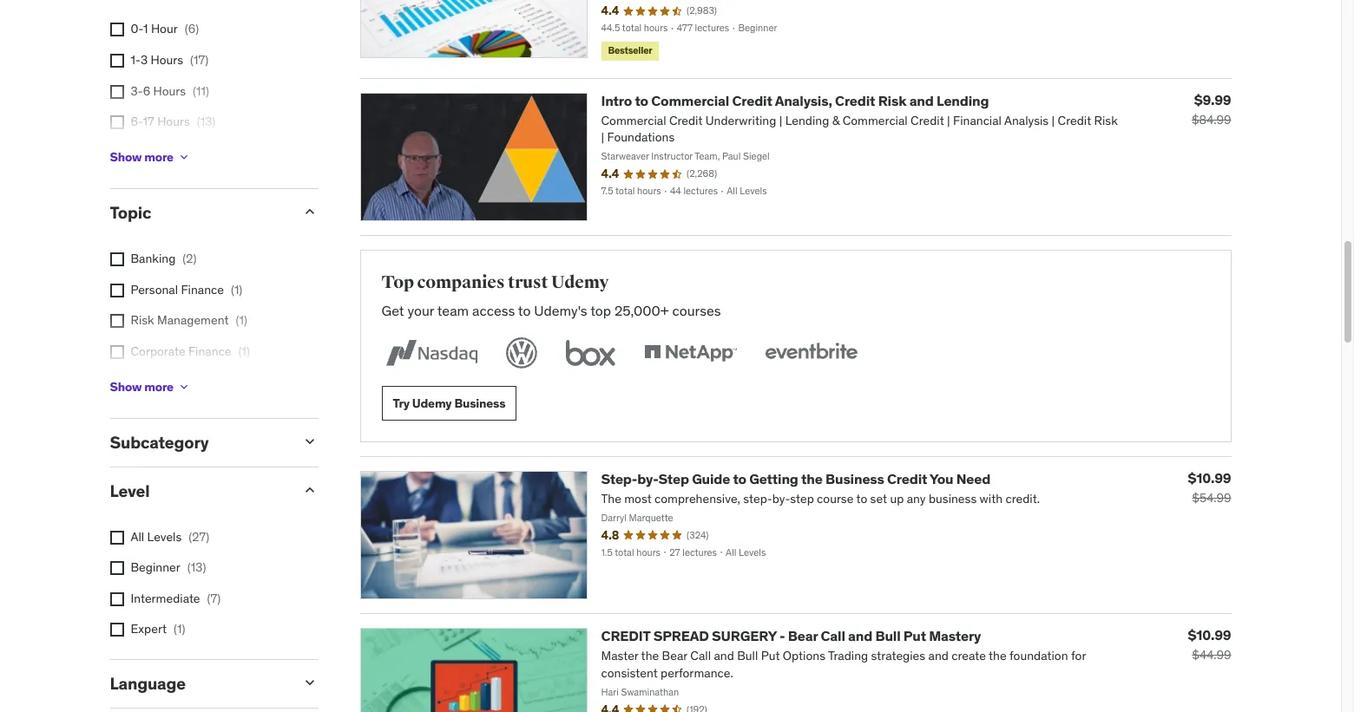 Task type: locate. For each thing, give the bounding box(es) containing it.
1 vertical spatial to
[[518, 302, 531, 319]]

show more button down 17
[[110, 140, 191, 175]]

topic
[[110, 203, 151, 223]]

credit right analysis,
[[835, 92, 875, 109]]

udemy inside 'top companies trust udemy get your team access to udemy's top 25,000+ courses'
[[551, 272, 609, 293]]

2 show more from the top
[[110, 379, 174, 395]]

1 vertical spatial more
[[144, 379, 174, 395]]

(13) down (27) on the left
[[187, 560, 206, 576]]

show more button down corporate
[[110, 370, 191, 405]]

xsmall image left risk management (1) on the left top of the page
[[110, 315, 124, 328]]

0 vertical spatial udemy
[[551, 272, 609, 293]]

hours right 3
[[151, 52, 183, 68]]

hours right 17
[[157, 114, 190, 129]]

business right the
[[826, 470, 884, 488]]

xsmall image for corporate
[[110, 345, 124, 359]]

show more button
[[110, 140, 191, 175], [110, 370, 191, 405]]

udemy
[[551, 272, 609, 293], [412, 395, 452, 411]]

try udemy business
[[393, 395, 506, 411]]

0 vertical spatial show more button
[[110, 140, 191, 175]]

step
[[658, 470, 689, 488]]

show more button for 17+
[[110, 140, 191, 175]]

0 vertical spatial finance
[[181, 282, 224, 297]]

to right guide
[[733, 470, 747, 488]]

xsmall image for risk management
[[110, 315, 124, 328]]

show more down corporate
[[110, 379, 174, 395]]

intro to commercial credit analysis, credit risk and lending link
[[601, 92, 989, 109]]

hour
[[151, 21, 178, 37]]

finance up "accounting"
[[188, 344, 231, 359]]

(1) right management
[[236, 313, 247, 328]]

and left lending
[[909, 92, 934, 109]]

show more button for financial
[[110, 370, 191, 405]]

1 horizontal spatial to
[[635, 92, 648, 109]]

xsmall image for expert
[[110, 624, 124, 638]]

udemy inside "link"
[[412, 395, 452, 411]]

by-
[[637, 470, 658, 488]]

xsmall image down '6-17 hours (13)'
[[177, 150, 191, 164]]

hours
[[151, 52, 183, 68], [153, 83, 186, 99], [157, 114, 190, 129], [153, 145, 185, 160]]

subcategory
[[110, 432, 209, 453]]

hours right the 6
[[153, 83, 186, 99]]

(1) right the expert
[[174, 622, 185, 638]]

your
[[408, 302, 434, 319]]

3
[[141, 52, 148, 68]]

levels
[[147, 529, 182, 545]]

$10.99 for step-by-step guide to getting the business credit you need
[[1188, 470, 1231, 487]]

all levels (27)
[[131, 529, 209, 545]]

(1) up risk management (1) on the left top of the page
[[231, 282, 243, 297]]

xsmall image left 'personal'
[[110, 284, 124, 297]]

xsmall image left all
[[110, 531, 124, 545]]

0 horizontal spatial to
[[518, 302, 531, 319]]

xsmall image left banking
[[110, 253, 124, 267]]

xsmall image for intermediate
[[110, 593, 124, 607]]

2 vertical spatial small image
[[301, 675, 318, 692]]

management
[[157, 313, 229, 328]]

(7)
[[207, 591, 221, 607]]

$10.99
[[1188, 470, 1231, 487], [1188, 627, 1231, 644]]

corporate
[[131, 344, 185, 359]]

hours for 3-6 hours
[[153, 83, 186, 99]]

xsmall image left 0- in the left top of the page
[[110, 23, 124, 37]]

xsmall image left 6-
[[110, 116, 124, 129]]

udemy up udemy's
[[551, 272, 609, 293]]

2 $10.99 from the top
[[1188, 627, 1231, 644]]

1 vertical spatial show
[[110, 379, 142, 395]]

2 horizontal spatial to
[[733, 470, 747, 488]]

intermediate (7)
[[131, 591, 221, 607]]

1 vertical spatial $10.99
[[1188, 627, 1231, 644]]

small image
[[301, 433, 318, 451], [301, 482, 318, 499], [301, 675, 318, 692]]

to
[[635, 92, 648, 109], [518, 302, 531, 319], [733, 470, 747, 488]]

xsmall image for 1-3 hours
[[110, 54, 124, 68]]

more
[[144, 149, 174, 165], [144, 379, 174, 395]]

xsmall image left the expert
[[110, 624, 124, 638]]

1 vertical spatial udemy
[[412, 395, 452, 411]]

0 horizontal spatial risk
[[131, 313, 154, 328]]

1 show more from the top
[[110, 149, 174, 165]]

small image for language
[[301, 675, 318, 692]]

0-1 hour (6)
[[131, 21, 199, 37]]

1 vertical spatial (13)
[[187, 560, 206, 576]]

finance
[[181, 282, 224, 297], [188, 344, 231, 359]]

0 vertical spatial show more
[[110, 149, 174, 165]]

2 small image from the top
[[301, 482, 318, 499]]

show more down 6-
[[110, 149, 174, 165]]

step-by-step guide to getting the business credit you need
[[601, 470, 991, 488]]

1 vertical spatial finance
[[188, 344, 231, 359]]

$9.99
[[1194, 91, 1231, 108]]

courses
[[672, 302, 721, 319]]

0 vertical spatial show
[[110, 149, 142, 165]]

0 vertical spatial business
[[454, 395, 506, 411]]

xsmall image
[[177, 150, 191, 164], [110, 253, 124, 267], [110, 284, 124, 297], [110, 345, 124, 359]]

show more for financial
[[110, 379, 174, 395]]

(1)
[[231, 282, 243, 297], [236, 313, 247, 328], [238, 344, 250, 359], [174, 622, 185, 638]]

2 vertical spatial to
[[733, 470, 747, 488]]

1 more from the top
[[144, 149, 174, 165]]

$10.99 for credit spread surgery - bear call and bull put mastery
[[1188, 627, 1231, 644]]

1 vertical spatial risk
[[131, 313, 154, 328]]

and
[[909, 92, 934, 109], [848, 628, 873, 645]]

beginner (13)
[[131, 560, 206, 576]]

(13)
[[197, 114, 216, 129], [187, 560, 206, 576]]

17
[[143, 114, 154, 129]]

more down corporate
[[144, 379, 174, 395]]

top
[[590, 302, 611, 319]]

1 small image from the top
[[301, 433, 318, 451]]

$54.99
[[1192, 490, 1231, 506]]

show more
[[110, 149, 174, 165], [110, 379, 174, 395]]

risk down 'personal'
[[131, 313, 154, 328]]

business
[[454, 395, 506, 411], [826, 470, 884, 488]]

risk
[[878, 92, 907, 109], [131, 313, 154, 328]]

xsmall image left 1-
[[110, 54, 124, 68]]

0-
[[131, 21, 143, 37]]

intermediate
[[131, 591, 200, 607]]

small image
[[301, 203, 318, 221]]

1 vertical spatial show more
[[110, 379, 174, 395]]

0 vertical spatial (13)
[[197, 114, 216, 129]]

1 vertical spatial small image
[[301, 482, 318, 499]]

xsmall image left intermediate
[[110, 593, 124, 607]]

to down "trust"
[[518, 302, 531, 319]]

$10.99 $44.99
[[1188, 627, 1231, 663]]

1 show from the top
[[110, 149, 142, 165]]

volkswagen image
[[502, 334, 540, 372]]

1 vertical spatial show more button
[[110, 370, 191, 405]]

more for 17+
[[144, 149, 174, 165]]

more down 17
[[144, 149, 174, 165]]

0 vertical spatial $10.99
[[1188, 470, 1231, 487]]

xsmall image left 'beginner'
[[110, 562, 124, 576]]

finance up management
[[181, 282, 224, 297]]

0 vertical spatial more
[[144, 149, 174, 165]]

credit left analysis,
[[732, 92, 772, 109]]

xsmall image left 3-
[[110, 85, 124, 99]]

xsmall image for 6-17 hours
[[110, 116, 124, 129]]

1-
[[131, 52, 141, 68]]

0 vertical spatial risk
[[878, 92, 907, 109]]

business down "volkswagen" icon
[[454, 395, 506, 411]]

$10.99 up $54.99
[[1188, 470, 1231, 487]]

-
[[780, 628, 785, 645]]

$10.99 up $44.99
[[1188, 627, 1231, 644]]

1 vertical spatial and
[[848, 628, 873, 645]]

analysis,
[[775, 92, 832, 109]]

xsmall image for personal
[[110, 284, 124, 297]]

1 horizontal spatial udemy
[[551, 272, 609, 293]]

2 show from the top
[[110, 379, 142, 395]]

financial
[[131, 375, 179, 390]]

credit left you
[[887, 470, 927, 488]]

0 horizontal spatial business
[[454, 395, 506, 411]]

credit
[[732, 92, 772, 109], [835, 92, 875, 109], [887, 470, 927, 488]]

xsmall image left corporate
[[110, 345, 124, 359]]

1 $10.99 from the top
[[1188, 470, 1231, 487]]

show for financial accounting
[[110, 379, 142, 395]]

show down 6-
[[110, 149, 142, 165]]

intro to commercial credit analysis, credit risk and lending
[[601, 92, 989, 109]]

2 show more button from the top
[[110, 370, 191, 405]]

to right intro
[[635, 92, 648, 109]]

bear
[[788, 628, 818, 645]]

personal
[[131, 282, 178, 297]]

trust
[[508, 272, 548, 293]]

1 horizontal spatial and
[[909, 92, 934, 109]]

2 more from the top
[[144, 379, 174, 395]]

0 horizontal spatial udemy
[[412, 395, 452, 411]]

xsmall image for 0-1 hour
[[110, 23, 124, 37]]

and right call
[[848, 628, 873, 645]]

0 vertical spatial small image
[[301, 433, 318, 451]]

(1) up "accounting"
[[238, 344, 250, 359]]

25,000+
[[615, 302, 669, 319]]

(13) down (11)
[[197, 114, 216, 129]]

bull
[[875, 628, 901, 645]]

3-
[[131, 83, 143, 99]]

risk left lending
[[878, 92, 907, 109]]

(17)
[[190, 52, 209, 68]]

spread
[[653, 628, 709, 645]]

finance for personal finance
[[181, 282, 224, 297]]

1 show more button from the top
[[110, 140, 191, 175]]

3 small image from the top
[[301, 675, 318, 692]]

xsmall image
[[110, 23, 124, 37], [110, 54, 124, 68], [110, 85, 124, 99], [110, 116, 124, 129], [110, 315, 124, 328], [177, 380, 191, 394], [110, 531, 124, 545], [110, 562, 124, 576], [110, 593, 124, 607], [110, 624, 124, 638]]

call
[[821, 628, 845, 645]]

17+
[[131, 145, 150, 160]]

small image for level
[[301, 482, 318, 499]]

udemy right try in the left of the page
[[412, 395, 452, 411]]

show down corporate
[[110, 379, 142, 395]]

1 horizontal spatial business
[[826, 470, 884, 488]]

17+ hours
[[131, 145, 185, 160]]



Task type: vqa. For each thing, say whether or not it's contained in the screenshot.


Task type: describe. For each thing, give the bounding box(es) containing it.
financial accounting
[[131, 375, 243, 390]]

companies
[[417, 272, 505, 293]]

surgery
[[712, 628, 777, 645]]

get
[[382, 302, 404, 319]]

more for financial
[[144, 379, 174, 395]]

2 horizontal spatial credit
[[887, 470, 927, 488]]

1
[[143, 21, 148, 37]]

level button
[[110, 481, 287, 502]]

hours for 6-17 hours
[[157, 114, 190, 129]]

xsmall image for all levels
[[110, 531, 124, 545]]

beginner
[[131, 560, 180, 576]]

xsmall image down corporate finance (1)
[[177, 380, 191, 394]]

$10.99 $54.99
[[1188, 470, 1231, 506]]

corporate finance (1)
[[131, 344, 250, 359]]

$84.99
[[1192, 112, 1231, 127]]

1-3 hours (17)
[[131, 52, 209, 68]]

all
[[131, 529, 144, 545]]

subcategory button
[[110, 432, 287, 453]]

topic button
[[110, 203, 287, 223]]

banking
[[131, 251, 176, 267]]

finance for corporate finance
[[188, 344, 231, 359]]

3-6 hours (11)
[[131, 83, 209, 99]]

expert
[[131, 622, 167, 638]]

credit spread surgery - bear call and bull put mastery
[[601, 628, 981, 645]]

6
[[143, 83, 150, 99]]

business inside "link"
[[454, 395, 506, 411]]

try udemy business link
[[382, 386, 517, 421]]

6-
[[131, 114, 143, 129]]

top companies trust udemy get your team access to udemy's top 25,000+ courses
[[382, 272, 721, 319]]

expert (1)
[[131, 622, 185, 638]]

you
[[930, 470, 954, 488]]

lending
[[937, 92, 989, 109]]

hours right 17+
[[153, 145, 185, 160]]

credit
[[601, 628, 650, 645]]

language
[[110, 674, 186, 695]]

netapp image
[[640, 334, 740, 372]]

(1) for personal finance (1)
[[231, 282, 243, 297]]

mastery
[[929, 628, 981, 645]]

banking (2)
[[131, 251, 197, 267]]

eventbrite image
[[761, 334, 861, 372]]

0 vertical spatial and
[[909, 92, 934, 109]]

put
[[904, 628, 926, 645]]

(27)
[[189, 529, 209, 545]]

language button
[[110, 674, 287, 695]]

show more for 17+
[[110, 149, 174, 165]]

$9.99 $84.99
[[1192, 91, 1231, 127]]

step-by-step guide to getting the business credit you need link
[[601, 470, 991, 488]]

(11)
[[193, 83, 209, 99]]

small image for subcategory
[[301, 433, 318, 451]]

step-
[[601, 470, 637, 488]]

to inside 'top companies trust udemy get your team access to udemy's top 25,000+ courses'
[[518, 302, 531, 319]]

xsmall image for beginner
[[110, 562, 124, 576]]

(2)
[[183, 251, 197, 267]]

intro
[[601, 92, 632, 109]]

personal finance (1)
[[131, 282, 243, 297]]

hours for 1-3 hours
[[151, 52, 183, 68]]

(1) for corporate finance (1)
[[238, 344, 250, 359]]

1 horizontal spatial risk
[[878, 92, 907, 109]]

(1) for risk management (1)
[[236, 313, 247, 328]]

team
[[437, 302, 469, 319]]

0 horizontal spatial credit
[[732, 92, 772, 109]]

top
[[382, 272, 414, 293]]

level
[[110, 481, 150, 502]]

1 vertical spatial business
[[826, 470, 884, 488]]

udemy's
[[534, 302, 587, 319]]

accounting
[[182, 375, 243, 390]]

commercial
[[651, 92, 729, 109]]

xsmall image for 3-6 hours
[[110, 85, 124, 99]]

access
[[472, 302, 515, 319]]

6-17 hours (13)
[[131, 114, 216, 129]]

nasdaq image
[[382, 334, 481, 372]]

getting
[[749, 470, 798, 488]]

guide
[[692, 470, 730, 488]]

try
[[393, 395, 410, 411]]

0 horizontal spatial and
[[848, 628, 873, 645]]

box image
[[561, 334, 619, 372]]

$44.99
[[1192, 648, 1231, 663]]

credit spread surgery - bear call and bull put mastery link
[[601, 628, 981, 645]]

xsmall image for banking
[[110, 253, 124, 267]]

0 vertical spatial to
[[635, 92, 648, 109]]

(6)
[[185, 21, 199, 37]]

need
[[956, 470, 991, 488]]

risk management (1)
[[131, 313, 247, 328]]

show for 17+ hours
[[110, 149, 142, 165]]

the
[[801, 470, 823, 488]]

1 horizontal spatial credit
[[835, 92, 875, 109]]



